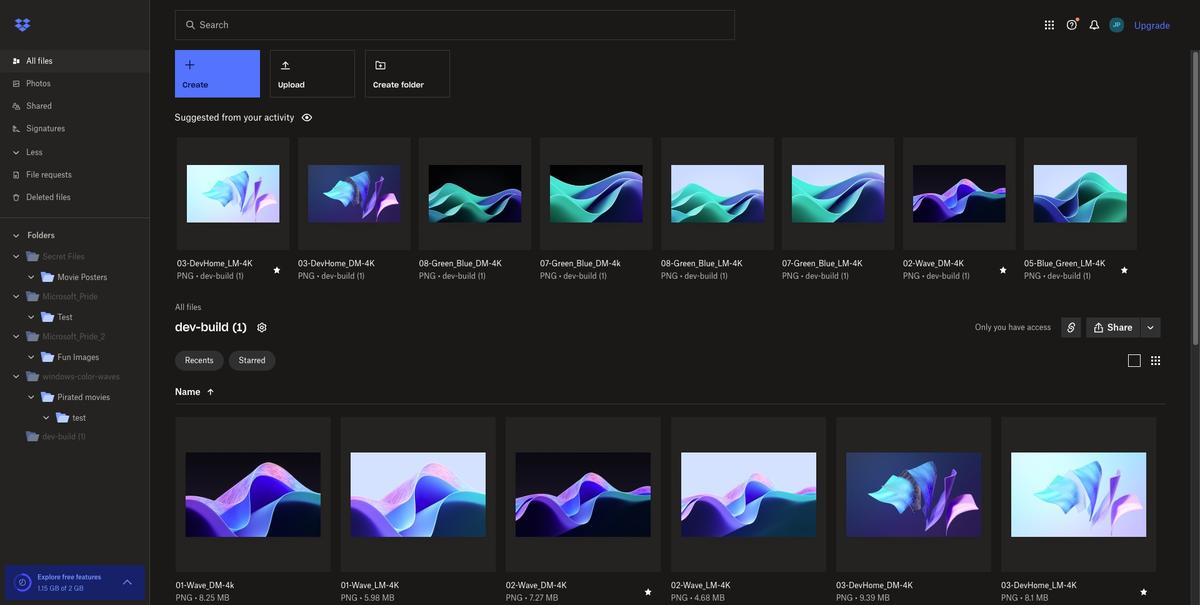 Task type: locate. For each thing, give the bounding box(es) containing it.
• for 02-wave_dm-4k png • 7.27 mb
[[525, 594, 528, 603]]

1 horizontal spatial wave_dm-
[[518, 581, 557, 591]]

all files up 'photos'
[[26, 56, 53, 66]]

wave_dm- inside 02-wave_dm-4k png • dev-build (1)
[[916, 259, 955, 268]]

03- inside 03-devhome_dm-4k png • 9.39 mb
[[837, 581, 849, 591]]

pirated
[[58, 393, 83, 402]]

wave_dm- for 7.27
[[518, 581, 557, 591]]

4k for green_blue_dm-
[[612, 259, 621, 268]]

1 green_blue_dm- from the left
[[432, 259, 492, 268]]

• inside 01-wave_lm-4k png • 5.98 mb
[[360, 594, 362, 603]]

1 wave_lm- from the left
[[352, 581, 389, 591]]

2 08- from the left
[[661, 259, 674, 268]]

4k for 07-green_blue_lm-4k png • dev-build (1)
[[853, 259, 863, 268]]

1 horizontal spatial devhome_dm-
[[849, 581, 904, 591]]

wave_lm-
[[352, 581, 389, 591], [683, 581, 721, 591]]

png inside 07-green_blue_lm-4k png • dev-build (1)
[[783, 271, 800, 281]]

edit button
[[182, 148, 214, 168], [303, 148, 335, 168], [424, 148, 457, 168], [545, 148, 578, 168], [667, 148, 699, 168], [788, 148, 820, 168], [909, 148, 941, 168], [1030, 148, 1062, 168]]

1 edit button from the left
[[182, 148, 214, 168]]

• for 07-green_blue_lm-4k png • dev-build (1)
[[802, 271, 804, 281]]

0 vertical spatial devhome_dm-
[[311, 259, 365, 268]]

devhome_dm-
[[311, 259, 365, 268], [849, 581, 904, 591]]

file, 01-wave_lm-4k.png row
[[336, 417, 496, 605]]

build inside 08-green_blue_dm-4k png • dev-build (1)
[[458, 271, 476, 281]]

mb right 8.25
[[217, 594, 230, 603]]

0 horizontal spatial 08-
[[419, 259, 432, 268]]

group
[[0, 245, 150, 457]]

dev- for 08-green_blue_lm-4k png • dev-build (1)
[[685, 271, 700, 281]]

0 horizontal spatial 4k
[[225, 581, 234, 591]]

green_blue_dm-
[[432, 259, 492, 268], [552, 259, 612, 268]]

png inside 08-green_blue_dm-4k png • dev-build (1)
[[419, 271, 436, 281]]

dev- for 07-green_blue_dm-4k png • dev-build (1)
[[564, 271, 579, 281]]

0 horizontal spatial devhome_dm-
[[311, 259, 365, 268]]

devhome_lm- inside 03-devhome_lm-4k png • dev-build (1)
[[190, 259, 243, 268]]

folders
[[28, 231, 55, 240]]

png • dev-build (1) button for 03-devhome_lm-4k png • dev-build (1)
[[177, 271, 262, 281]]

6 png • dev-build (1) button from the left
[[783, 271, 868, 281]]

png • dev-build (1) button for 02-wave_dm-4k png • dev-build (1)
[[904, 271, 989, 281]]

0 vertical spatial all files link
[[10, 50, 150, 73]]

0 vertical spatial files
[[38, 56, 53, 66]]

mb right 4.68
[[713, 594, 725, 603]]

1 vertical spatial all files link
[[175, 301, 201, 314]]

edit for second edit button from right
[[916, 152, 933, 163]]

03- for 03-devhome_dm-4k png • dev-build (1)
[[298, 259, 311, 268]]

03-devhome_lm-4k button
[[177, 259, 262, 269], [1002, 581, 1130, 591]]

mb inside 01-wave_lm-4k png • 5.98 mb
[[382, 594, 395, 603]]

1 png • dev-build (1) button from the left
[[177, 271, 262, 281]]

devhome_dm- inside 03-devhome_dm-4k png • dev-build (1)
[[311, 259, 365, 268]]

png for 01-wave_lm-4k png • 5.98 mb
[[341, 594, 358, 603]]

green_blue_dm- for 08-
[[432, 259, 492, 268]]

fun
[[58, 353, 71, 362]]

1 vertical spatial 4k
[[225, 581, 234, 591]]

1 horizontal spatial files
[[56, 193, 71, 202]]

(1) inside 08-green_blue_lm-4k png • dev-build (1)
[[720, 271, 728, 281]]

0 horizontal spatial files
[[38, 56, 53, 66]]

7 edit from the left
[[916, 152, 933, 163]]

png inside 03-devhome_lm-4k png • dev-build (1)
[[177, 271, 194, 281]]

0 horizontal spatial wave_lm-
[[352, 581, 389, 591]]

7 png • dev-build (1) button from the left
[[904, 271, 989, 281]]

4k inside 05-blue_green_lm-4k png • dev-build (1)
[[1096, 259, 1106, 268]]

0 vertical spatial all
[[26, 56, 36, 66]]

list
[[0, 43, 150, 218]]

devhome_lm-
[[190, 259, 243, 268], [1015, 581, 1067, 591]]

1 horizontal spatial all files link
[[175, 301, 201, 314]]

4k inside 01-wave_lm-4k png • 5.98 mb
[[389, 581, 399, 591]]

all files link up dev-build (1)
[[175, 301, 201, 314]]

08- inside 08-green_blue_dm-4k png • dev-build (1)
[[419, 259, 432, 268]]

png • dev-build (1) button for 08-green_blue_lm-4k png • dev-build (1)
[[661, 271, 747, 281]]

(1) for 05-blue_green_lm-4k png • dev-build (1)
[[1084, 271, 1092, 281]]

1 01- from the left
[[176, 581, 187, 591]]

0 vertical spatial 03-devhome_lm-4k button
[[177, 259, 262, 269]]

1.15
[[38, 585, 48, 592]]

free
[[62, 574, 74, 581]]

4k for 03-devhome_lm-4k png • dev-build (1)
[[243, 259, 253, 268]]

6 mb from the left
[[1037, 594, 1049, 603]]

green_blue_lm- for 07-
[[794, 259, 853, 268]]

• inside 01-wave_dm-4k png • 8.25 mb
[[195, 594, 197, 603]]

file, 03-devhome_dm-4k.png row
[[832, 417, 992, 605]]

3 mb from the left
[[546, 594, 559, 603]]

mb inside 02-wave_lm-4k png • 4.68 mb
[[713, 594, 725, 603]]

files right deleted
[[56, 193, 71, 202]]

• inside 07-green_blue_dm-4k png • dev-build (1)
[[559, 271, 562, 281]]

dev- inside 08-green_blue_lm-4k png • dev-build (1)
[[685, 271, 700, 281]]

9.39
[[860, 594, 876, 603]]

all
[[26, 56, 36, 66], [175, 303, 185, 312]]

deleted files link
[[10, 186, 150, 209]]

dev- inside 07-green_blue_lm-4k png • dev-build (1)
[[806, 271, 822, 281]]

1 vertical spatial 03-devhome_dm-4k button
[[837, 581, 964, 591]]

2 vertical spatial files
[[187, 303, 201, 312]]

mb for png • 5.98 mb
[[382, 594, 395, 603]]

mb for png • 8.1 mb
[[1037, 594, 1049, 603]]

03-devhome_lm-4k button for mb
[[1002, 581, 1130, 591]]

files for deleted files link
[[56, 193, 71, 202]]

file, 03-devhome_lm-4k.png row
[[997, 417, 1157, 605]]

03-devhome_lm-4k button inside row
[[1002, 581, 1130, 591]]

mb inside 03-devhome_lm-4k png • 8.1 mb
[[1037, 594, 1049, 603]]

png
[[177, 271, 194, 281], [298, 271, 315, 281], [419, 271, 436, 281], [540, 271, 557, 281], [661, 271, 678, 281], [783, 271, 800, 281], [904, 271, 921, 281], [1025, 271, 1042, 281], [176, 594, 193, 603], [341, 594, 358, 603], [506, 594, 523, 603], [671, 594, 688, 603], [837, 594, 854, 603], [1002, 594, 1019, 603]]

mb for png • 9.39 mb
[[878, 594, 891, 603]]

build inside 05-blue_green_lm-4k png • dev-build (1)
[[1064, 271, 1082, 281]]

4k inside 07-green_blue_lm-4k png • dev-build (1)
[[853, 259, 863, 268]]

4k inside 03-devhome_lm-4k png • 8.1 mb
[[1067, 581, 1078, 591]]

build
[[216, 271, 234, 281], [337, 271, 355, 281], [458, 271, 476, 281], [579, 271, 597, 281], [700, 271, 718, 281], [822, 271, 839, 281], [943, 271, 961, 281], [1064, 271, 1082, 281], [201, 320, 229, 335]]

1 vertical spatial 03-devhome_lm-4k button
[[1002, 581, 1130, 591]]

png inside 02-wave_dm-4k png • dev-build (1)
[[904, 271, 921, 281]]

4 png • dev-build (1) button from the left
[[540, 271, 625, 281]]

png inside 02-wave_lm-4k png • 4.68 mb
[[671, 594, 688, 603]]

•
[[196, 271, 198, 281], [317, 271, 320, 281], [438, 271, 441, 281], [559, 271, 562, 281], [680, 271, 683, 281], [802, 271, 804, 281], [923, 271, 925, 281], [1044, 271, 1046, 281], [195, 594, 197, 603], [360, 594, 362, 603], [525, 594, 528, 603], [690, 594, 693, 603], [856, 594, 858, 603], [1021, 594, 1023, 603]]

4k inside 03-devhome_lm-4k png • dev-build (1)
[[243, 259, 253, 268]]

all files up dev-build (1)
[[175, 303, 201, 312]]

share for sixth edit button from the right
[[467, 152, 492, 163]]

list containing all files
[[0, 43, 150, 218]]

(1) inside 03-devhome_lm-4k png • dev-build (1)
[[236, 271, 244, 281]]

build inside 07-green_blue_dm-4k png • dev-build (1)
[[579, 271, 597, 281]]

07- inside 07-green_blue_lm-4k png • dev-build (1)
[[783, 259, 794, 268]]

0 horizontal spatial devhome_lm-
[[190, 259, 243, 268]]

png • dev-build (1) button for 03-devhome_dm-4k png • dev-build (1)
[[298, 271, 383, 281]]

1 horizontal spatial devhome_lm-
[[1015, 581, 1067, 591]]

1 horizontal spatial all
[[175, 303, 185, 312]]

0 horizontal spatial green_blue_lm-
[[674, 259, 733, 268]]

4k for 08-green_blue_dm-4k png • dev-build (1)
[[492, 259, 502, 268]]

0 horizontal spatial gb
[[50, 585, 59, 592]]

1 horizontal spatial 08-
[[661, 259, 674, 268]]

• inside 03-devhome_dm-4k png • 9.39 mb
[[856, 594, 858, 603]]

07-
[[540, 259, 552, 268], [783, 259, 794, 268]]

2 edit from the left
[[311, 152, 328, 163]]

1 horizontal spatial 4k
[[612, 259, 621, 268]]

• inside 05-blue_green_lm-4k png • dev-build (1)
[[1044, 271, 1046, 281]]

4k inside 08-green_blue_lm-4k png • dev-build (1)
[[733, 259, 743, 268]]

1 green_blue_lm- from the left
[[674, 259, 733, 268]]

• inside 02-wave_dm-4k png • dev-build (1)
[[923, 271, 925, 281]]

2 horizontal spatial wave_dm-
[[916, 259, 955, 268]]

03-devhome_dm-4k button inside row
[[837, 581, 964, 591]]

wave_dm-
[[916, 259, 955, 268], [187, 581, 225, 591], [518, 581, 557, 591]]

mb right "8.1"
[[1037, 594, 1049, 603]]

create inside dropdown button
[[183, 80, 208, 89]]

movie posters
[[58, 273, 107, 282]]

jp button
[[1107, 15, 1127, 35]]

4k inside 07-green_blue_dm-4k png • dev-build (1)
[[612, 259, 621, 268]]

3 png • dev-build (1) button from the left
[[419, 271, 504, 281]]

03- inside 03-devhome_lm-4k png • dev-build (1)
[[177, 259, 190, 268]]

0 vertical spatial 02-wave_dm-4k button
[[904, 259, 989, 269]]

5 mb from the left
[[878, 594, 891, 603]]

Search in folder "Dropbox" text field
[[200, 18, 709, 32]]

0 horizontal spatial 03-devhome_lm-4k button
[[177, 259, 262, 269]]

wave_dm- inside 02-wave_dm-4k png • 7.27 mb
[[518, 581, 557, 591]]

4k inside 03-devhome_dm-4k png • dev-build (1)
[[365, 259, 375, 268]]

build inside 03-devhome_dm-4k png • dev-build (1)
[[337, 271, 355, 281]]

0 horizontal spatial all files
[[26, 56, 53, 66]]

02-wave_lm-4k png • 4.68 mb
[[671, 581, 731, 603]]

mb inside 02-wave_dm-4k png • 7.27 mb
[[546, 594, 559, 603]]

wave_lm- inside 01-wave_lm-4k png • 5.98 mb
[[352, 581, 389, 591]]

3 edit from the left
[[432, 152, 449, 163]]

01- inside 01-wave_dm-4k png • 8.25 mb
[[176, 581, 187, 591]]

png inside 01-wave_dm-4k png • 8.25 mb
[[176, 594, 193, 603]]

02- for 02-wave_lm-4k png • 4.68 mb
[[671, 581, 683, 591]]

01- inside 01-wave_lm-4k png • 5.98 mb
[[341, 581, 352, 591]]

• inside 02-wave_dm-4k png • 7.27 mb
[[525, 594, 528, 603]]

png inside 03-devhome_dm-4k png • dev-build (1)
[[298, 271, 315, 281]]

png • dev-build (1) button for 07-green_blue_lm-4k png • dev-build (1)
[[783, 271, 868, 281]]

wave_lm- inside 02-wave_lm-4k png • 4.68 mb
[[683, 581, 721, 591]]

• for 02-wave_lm-4k png • 4.68 mb
[[690, 594, 693, 603]]

share for eighth edit button from the left
[[1072, 152, 1097, 163]]

03- inside 03-devhome_lm-4k png • 8.1 mb
[[1002, 581, 1015, 591]]

mb for png • 8.25 mb
[[217, 594, 230, 603]]

green_blue_lm-
[[674, 259, 733, 268], [794, 259, 853, 268]]

1 vertical spatial devhome_dm-
[[849, 581, 904, 591]]

0 horizontal spatial create
[[183, 80, 208, 89]]

1 horizontal spatial 07-
[[783, 259, 794, 268]]

mb inside 03-devhome_dm-4k png • 9.39 mb
[[878, 594, 891, 603]]

mb right 5.98
[[382, 594, 395, 603]]

mb for png • 4.68 mb
[[713, 594, 725, 603]]

02- for 02-wave_dm-4k png • dev-build (1)
[[904, 259, 916, 268]]

all files link up 'shared' link
[[10, 50, 150, 73]]

2 green_blue_dm- from the left
[[552, 259, 612, 268]]

8 png • dev-build (1) button from the left
[[1025, 271, 1110, 281]]

share for fourth edit button from the right
[[709, 152, 734, 163]]

4k for 01-wave_lm-4k png • 5.98 mb
[[389, 581, 399, 591]]

02-wave_dm-4k button
[[904, 259, 989, 269], [506, 581, 634, 591]]

• inside 03-devhome_lm-4k png • dev-build (1)
[[196, 271, 198, 281]]

• inside 03-devhome_lm-4k png • 8.1 mb
[[1021, 594, 1023, 603]]

all files inside list item
[[26, 56, 53, 66]]

explore
[[38, 574, 61, 581]]

files
[[38, 56, 53, 66], [56, 193, 71, 202], [187, 303, 201, 312]]

png inside 08-green_blue_lm-4k png • dev-build (1)
[[661, 271, 678, 281]]

green_blue_dm- inside 08-green_blue_dm-4k png • dev-build (1)
[[432, 259, 492, 268]]

07-green_blue_dm-4k button
[[540, 259, 625, 269]]

1 08- from the left
[[419, 259, 432, 268]]

4k inside 02-wave_dm-4k png • dev-build (1)
[[955, 259, 965, 268]]

create folder button
[[365, 50, 450, 98]]

• for 03-devhome_lm-4k png • 8.1 mb
[[1021, 594, 1023, 603]]

png for 08-green_blue_dm-4k png • dev-build (1)
[[419, 271, 436, 281]]

green_blue_dm- inside 07-green_blue_dm-4k png • dev-build (1)
[[552, 259, 612, 268]]

08- for green_blue_dm-
[[419, 259, 432, 268]]

wave_lm- for 5.98
[[352, 581, 389, 591]]

• inside 08-green_blue_dm-4k png • dev-build (1)
[[438, 271, 441, 281]]

create up suggested
[[183, 80, 208, 89]]

activity
[[264, 112, 294, 123]]

• inside 07-green_blue_lm-4k png • dev-build (1)
[[802, 271, 804, 281]]

2 07- from the left
[[783, 259, 794, 268]]

4 mb from the left
[[713, 594, 725, 603]]

(1) for 03-devhome_dm-4k png • dev-build (1)
[[357, 271, 365, 281]]

08-
[[419, 259, 432, 268], [661, 259, 674, 268]]

08-green_blue_lm-4k png • dev-build (1)
[[661, 259, 743, 281]]

• inside 02-wave_lm-4k png • 4.68 mb
[[690, 594, 693, 603]]

0 vertical spatial all files
[[26, 56, 53, 66]]

create left folder
[[373, 80, 399, 89]]

1 horizontal spatial green_blue_dm-
[[552, 259, 612, 268]]

build for 03-devhome_lm-4k png • dev-build (1)
[[216, 271, 234, 281]]

upload
[[278, 80, 305, 89]]

png inside 02-wave_dm-4k png • 7.27 mb
[[506, 594, 523, 603]]

1 horizontal spatial gb
[[74, 585, 84, 592]]

1 vertical spatial devhome_lm-
[[1015, 581, 1067, 591]]

all files link
[[10, 50, 150, 73], [175, 301, 201, 314]]

8 edit from the left
[[1037, 152, 1055, 163]]

2 01- from the left
[[341, 581, 352, 591]]

5 edit from the left
[[674, 152, 691, 163]]

6 edit from the left
[[795, 152, 812, 163]]

5 png • dev-build (1) button from the left
[[661, 271, 747, 281]]

1 horizontal spatial create
[[373, 80, 399, 89]]

01-
[[176, 581, 187, 591], [341, 581, 352, 591]]

wave_lm- up 5.98
[[352, 581, 389, 591]]

files inside list item
[[38, 56, 53, 66]]

0 horizontal spatial 01-
[[176, 581, 187, 591]]

02- inside 02-wave_dm-4k png • dev-build (1)
[[904, 259, 916, 268]]

(1) inside 08-green_blue_dm-4k png • dev-build (1)
[[478, 271, 486, 281]]

07- for green_blue_dm-
[[540, 259, 552, 268]]

signatures
[[26, 124, 65, 133]]

png for 03-devhome_lm-4k png • dev-build (1)
[[177, 271, 194, 281]]

share button for sixth edit button from the right
[[459, 148, 499, 168]]

03-
[[177, 259, 190, 268], [298, 259, 311, 268], [837, 581, 849, 591], [1002, 581, 1015, 591]]

0 vertical spatial 03-devhome_dm-4k button
[[298, 259, 383, 269]]

dev- for 05-blue_green_lm-4k png • dev-build (1)
[[1048, 271, 1064, 281]]

1 horizontal spatial all files
[[175, 303, 201, 312]]

dev- inside 03-devhome_lm-4k png • dev-build (1)
[[201, 271, 216, 281]]

files for the left all files link
[[38, 56, 53, 66]]

4k inside 02-wave_dm-4k png • 7.27 mb
[[557, 581, 567, 591]]

02- inside 02-wave_lm-4k png • 4.68 mb
[[671, 581, 683, 591]]

all up 'photos'
[[26, 56, 36, 66]]

green_blue_lm- inside 08-green_blue_lm-4k png • dev-build (1)
[[674, 259, 733, 268]]

shared
[[26, 101, 52, 111]]

mb for png • 7.27 mb
[[546, 594, 559, 603]]

• inside 03-devhome_dm-4k png • dev-build (1)
[[317, 271, 320, 281]]

files up 'photos'
[[38, 56, 53, 66]]

4 edit from the left
[[553, 152, 570, 163]]

4k inside 03-devhome_dm-4k png • 9.39 mb
[[904, 581, 914, 591]]

png for 07-green_blue_dm-4k png • dev-build (1)
[[540, 271, 557, 281]]

test
[[73, 413, 86, 423]]

png inside 01-wave_lm-4k png • 5.98 mb
[[341, 594, 358, 603]]

share button for 7th edit button from right
[[338, 148, 378, 168]]

dev- inside 02-wave_dm-4k png • dev-build (1)
[[927, 271, 943, 281]]

1 edit from the left
[[190, 152, 207, 163]]

all files
[[26, 56, 53, 66], [175, 303, 201, 312]]

build inside 08-green_blue_lm-4k png • dev-build (1)
[[700, 271, 718, 281]]

dev- for 07-green_blue_lm-4k png • dev-build (1)
[[806, 271, 822, 281]]

files up dev-build (1)
[[187, 303, 201, 312]]

0 horizontal spatial 03-devhome_dm-4k button
[[298, 259, 383, 269]]

(1)
[[236, 271, 244, 281], [357, 271, 365, 281], [478, 271, 486, 281], [599, 271, 607, 281], [720, 271, 728, 281], [841, 271, 849, 281], [963, 271, 971, 281], [1084, 271, 1092, 281], [232, 320, 247, 335]]

build for 07-green_blue_lm-4k png • dev-build (1)
[[822, 271, 839, 281]]

recents
[[185, 356, 214, 365]]

devhome_dm- inside 03-devhome_dm-4k png • 9.39 mb
[[849, 581, 904, 591]]

4k
[[243, 259, 253, 268], [365, 259, 375, 268], [492, 259, 502, 268], [733, 259, 743, 268], [853, 259, 863, 268], [955, 259, 965, 268], [1096, 259, 1106, 268], [389, 581, 399, 591], [557, 581, 567, 591], [721, 581, 731, 591], [904, 581, 914, 591], [1067, 581, 1078, 591]]

4k for 08-green_blue_lm-4k png • dev-build (1)
[[733, 259, 743, 268]]

wave_dm- inside 01-wave_dm-4k png • 8.25 mb
[[187, 581, 225, 591]]

• for 02-wave_dm-4k png • dev-build (1)
[[923, 271, 925, 281]]

• for 03-devhome_dm-4k png • 9.39 mb
[[856, 594, 858, 603]]

1 horizontal spatial green_blue_lm-
[[794, 259, 853, 268]]

test
[[58, 313, 72, 322]]

png inside 05-blue_green_lm-4k png • dev-build (1)
[[1025, 271, 1042, 281]]

create inside button
[[373, 80, 399, 89]]

2 horizontal spatial 02-
[[904, 259, 916, 268]]

1 vertical spatial 02-wave_dm-4k button
[[506, 581, 634, 591]]

4k
[[612, 259, 621, 268], [225, 581, 234, 591]]

• for 07-green_blue_dm-4k png • dev-build (1)
[[559, 271, 562, 281]]

07- for green_blue_lm-
[[783, 259, 794, 268]]

03-devhome_dm-4k button
[[298, 259, 383, 269], [837, 581, 964, 591]]

mb right 9.39
[[878, 594, 891, 603]]

2 wave_lm- from the left
[[683, 581, 721, 591]]

1 mb from the left
[[217, 594, 230, 603]]

0 horizontal spatial all
[[26, 56, 36, 66]]

1 horizontal spatial 02-
[[671, 581, 683, 591]]

4k inside 08-green_blue_dm-4k png • dev-build (1)
[[492, 259, 502, 268]]

2 mb from the left
[[382, 594, 395, 603]]

4k inside 01-wave_dm-4k png • 8.25 mb
[[225, 581, 234, 591]]

png for 07-green_blue_lm-4k png • dev-build (1)
[[783, 271, 800, 281]]

png • dev-build (1) button
[[177, 271, 262, 281], [298, 271, 383, 281], [419, 271, 504, 281], [540, 271, 625, 281], [661, 271, 747, 281], [783, 271, 868, 281], [904, 271, 989, 281], [1025, 271, 1110, 281]]

2 edit button from the left
[[303, 148, 335, 168]]

1 horizontal spatial 02-wave_dm-4k button
[[904, 259, 989, 269]]

gb
[[50, 585, 59, 592], [74, 585, 84, 592]]

03- inside 03-devhome_dm-4k png • dev-build (1)
[[298, 259, 311, 268]]

dropbox image
[[10, 13, 35, 38]]

build inside 07-green_blue_lm-4k png • dev-build (1)
[[822, 271, 839, 281]]

wave_lm- up 4.68
[[683, 581, 721, 591]]

02-
[[904, 259, 916, 268], [506, 581, 518, 591], [671, 581, 683, 591]]

dev- inside 08-green_blue_dm-4k png • dev-build (1)
[[443, 271, 458, 281]]

8.25
[[199, 594, 215, 603]]

file, 02-wave_lm-4k.png row
[[666, 417, 827, 605]]

gb left of in the bottom of the page
[[50, 585, 59, 592]]

1 vertical spatial files
[[56, 193, 71, 202]]

8 edit button from the left
[[1030, 148, 1062, 168]]

dev- inside 05-blue_green_lm-4k png • dev-build (1)
[[1048, 271, 1064, 281]]

(1) inside 03-devhome_dm-4k png • dev-build (1)
[[357, 271, 365, 281]]

all up dev-build (1)
[[175, 303, 185, 312]]

1 horizontal spatial 03-devhome_lm-4k button
[[1002, 581, 1130, 591]]

devhome_dm- for 9.39
[[849, 581, 904, 591]]

8.1
[[1025, 594, 1035, 603]]

pirated movies link
[[40, 390, 140, 407]]

(1) inside 05-blue_green_lm-4k png • dev-build (1)
[[1084, 271, 1092, 281]]

share button for 3rd edit button from right
[[822, 148, 863, 168]]

devhome_lm- inside 03-devhome_lm-4k png • 8.1 mb
[[1015, 581, 1067, 591]]

05-
[[1025, 259, 1037, 268]]

0 vertical spatial 4k
[[612, 259, 621, 268]]

1 horizontal spatial 03-devhome_dm-4k button
[[837, 581, 964, 591]]

(1) inside 02-wave_dm-4k png • dev-build (1)
[[963, 271, 971, 281]]

0 horizontal spatial 02-
[[506, 581, 518, 591]]

4k inside 02-wave_lm-4k png • 4.68 mb
[[721, 581, 731, 591]]

1 horizontal spatial 01-
[[341, 581, 352, 591]]

suggested
[[175, 112, 219, 123]]

mb right 7.27
[[546, 594, 559, 603]]

edit for eighth edit button from the left
[[1037, 152, 1055, 163]]

mb inside 01-wave_dm-4k png • 8.25 mb
[[217, 594, 230, 603]]

0 vertical spatial devhome_lm-
[[190, 259, 243, 268]]

07- inside 07-green_blue_dm-4k png • dev-build (1)
[[540, 259, 552, 268]]

0 horizontal spatial wave_dm-
[[187, 581, 225, 591]]

02-wave_dm-4k button inside 'row'
[[506, 581, 634, 591]]

(1) inside 07-green_blue_dm-4k png • dev-build (1)
[[599, 271, 607, 281]]

edit for 7th edit button from right
[[311, 152, 328, 163]]

png inside 03-devhome_lm-4k png • 8.1 mb
[[1002, 594, 1019, 603]]

(1) for 08-green_blue_dm-4k png • dev-build (1)
[[478, 271, 486, 281]]

green_blue_lm- inside 07-green_blue_lm-4k png • dev-build (1)
[[794, 259, 853, 268]]

08- inside 08-green_blue_lm-4k png • dev-build (1)
[[661, 259, 674, 268]]

1 07- from the left
[[540, 259, 552, 268]]

png inside 03-devhome_dm-4k png • 9.39 mb
[[837, 594, 854, 603]]

03-devhome_lm-4k png • dev-build (1)
[[177, 259, 253, 281]]

0 horizontal spatial 02-wave_dm-4k button
[[506, 581, 634, 591]]

gb right the 2
[[74, 585, 84, 592]]

1 horizontal spatial wave_lm-
[[683, 581, 721, 591]]

0 horizontal spatial 07-
[[540, 259, 552, 268]]

access
[[1028, 323, 1052, 332]]

02-wave_dm-4k button for build
[[904, 259, 989, 269]]

0 horizontal spatial green_blue_dm-
[[432, 259, 492, 268]]

you
[[994, 323, 1007, 332]]

dev- inside 03-devhome_dm-4k png • dev-build (1)
[[322, 271, 337, 281]]

file
[[26, 170, 39, 180]]

share button
[[217, 148, 257, 168], [338, 148, 378, 168], [459, 148, 499, 168], [580, 148, 620, 168], [701, 148, 742, 168], [822, 148, 863, 168], [943, 148, 984, 168], [1065, 148, 1105, 168], [1087, 318, 1141, 338]]

png inside 07-green_blue_dm-4k png • dev-build (1)
[[540, 271, 557, 281]]

2 png • dev-build (1) button from the left
[[298, 271, 383, 281]]

create
[[373, 80, 399, 89], [183, 80, 208, 89]]

2 green_blue_lm- from the left
[[794, 259, 853, 268]]

png for 05-blue_green_lm-4k png • dev-build (1)
[[1025, 271, 1042, 281]]

png for 01-wave_dm-4k png • 8.25 mb
[[176, 594, 193, 603]]



Task type: vqa. For each thing, say whether or not it's contained in the screenshot.
rightmost the Upload
no



Task type: describe. For each thing, give the bounding box(es) containing it.
wave_dm- for 8.25
[[187, 581, 225, 591]]

4k for wave_dm-
[[225, 581, 234, 591]]

movies
[[85, 393, 110, 402]]

2 horizontal spatial files
[[187, 303, 201, 312]]

png for 02-wave_dm-4k png • 7.27 mb
[[506, 594, 523, 603]]

share for 3rd edit button from right
[[830, 152, 855, 163]]

edit for 3rd edit button from right
[[795, 152, 812, 163]]

less
[[26, 148, 43, 157]]

share button for second edit button from right
[[943, 148, 984, 168]]

create for create
[[183, 80, 208, 89]]

02-wave_lm-4k button
[[671, 581, 799, 591]]

posters
[[81, 273, 107, 282]]

edit for fourth edit button from the right
[[674, 152, 691, 163]]

movie
[[58, 273, 79, 282]]

• for 01-wave_lm-4k png • 5.98 mb
[[360, 594, 362, 603]]

png for 02-wave_dm-4k png • dev-build (1)
[[904, 271, 921, 281]]

recents button
[[175, 351, 224, 371]]

08-green_blue_lm-4k button
[[661, 259, 747, 269]]

7 edit button from the left
[[909, 148, 941, 168]]

03-devhome_dm-4k button for build
[[298, 259, 383, 269]]

05-blue_green_lm-4k button
[[1025, 259, 1110, 269]]

group containing movie posters
[[0, 245, 150, 457]]

create for create folder
[[373, 80, 399, 89]]

• for 08-green_blue_dm-4k png • dev-build (1)
[[438, 271, 441, 281]]

quota usage element
[[13, 573, 33, 593]]

explore free features 1.15 gb of 2 gb
[[38, 574, 101, 592]]

wave_dm- for dev-
[[916, 259, 955, 268]]

png for 03-devhome_lm-4k png • 8.1 mb
[[1002, 594, 1019, 603]]

dev-build (1)
[[175, 320, 247, 335]]

blue_green_lm-
[[1037, 259, 1096, 268]]

features
[[76, 574, 101, 581]]

01-wave_dm-4k button
[[176, 581, 303, 591]]

1 gb from the left
[[50, 585, 59, 592]]

5 edit button from the left
[[667, 148, 699, 168]]

name
[[175, 386, 201, 397]]

build for 08-green_blue_lm-4k png • dev-build (1)
[[700, 271, 718, 281]]

your
[[244, 112, 262, 123]]

5.98
[[364, 594, 380, 603]]

(1) for 07-green_blue_dm-4k png • dev-build (1)
[[599, 271, 607, 281]]

only
[[976, 323, 992, 332]]

share button for eighth edit button from the left
[[1065, 148, 1105, 168]]

03- for 03-devhome_lm-4k png • 8.1 mb
[[1002, 581, 1015, 591]]

share button for 4th edit button from left
[[580, 148, 620, 168]]

green_blue_dm- for 07-
[[552, 259, 612, 268]]

test link
[[40, 310, 140, 326]]

upload button
[[270, 50, 355, 98]]

png • dev-build (1) button for 05-blue_green_lm-4k png • dev-build (1)
[[1025, 271, 1110, 281]]

dev- for 03-devhome_lm-4k png • dev-build (1)
[[201, 271, 216, 281]]

all files list item
[[0, 50, 150, 73]]

03-devhome_lm-4k png • 8.1 mb
[[1002, 581, 1078, 603]]

png for 02-wave_lm-4k png • 4.68 mb
[[671, 594, 688, 603]]

upgrade
[[1135, 20, 1171, 30]]

4k for 03-devhome_dm-4k png • 9.39 mb
[[904, 581, 914, 591]]

share button for 1st edit button from the left
[[217, 148, 257, 168]]

folder
[[402, 80, 424, 89]]

pirated movies
[[58, 393, 110, 402]]

7.27
[[530, 594, 544, 603]]

file requests link
[[10, 164, 150, 186]]

create folder
[[373, 80, 424, 89]]

07-green_blue_lm-4k png • dev-build (1)
[[783, 259, 863, 281]]

08-green_blue_dm-4k png • dev-build (1)
[[419, 259, 502, 281]]

01-wave_lm-4k png • 5.98 mb
[[341, 581, 399, 603]]

build for 05-blue_green_lm-4k png • dev-build (1)
[[1064, 271, 1082, 281]]

requests
[[41, 170, 72, 180]]

file, 01-wave_dm-4k.png row
[[171, 417, 331, 605]]

01- for wave_lm-
[[341, 581, 352, 591]]

6 edit button from the left
[[788, 148, 820, 168]]

name button
[[175, 384, 280, 399]]

all inside list item
[[26, 56, 36, 66]]

4k for 02-wave_dm-4k png • dev-build (1)
[[955, 259, 965, 268]]

03- for 03-devhome_lm-4k png • dev-build (1)
[[177, 259, 190, 268]]

suggested from your activity
[[175, 112, 294, 123]]

from
[[222, 112, 241, 123]]

file requests
[[26, 170, 72, 180]]

02-wave_dm-4k png • 7.27 mb
[[506, 581, 567, 603]]

signatures link
[[10, 118, 150, 140]]

2 gb from the left
[[74, 585, 84, 592]]

photos
[[26, 79, 51, 88]]

only you have access
[[976, 323, 1052, 332]]

fun images
[[58, 353, 99, 362]]

folders button
[[0, 226, 150, 245]]

deleted files
[[26, 193, 71, 202]]

(1) for 08-green_blue_lm-4k png • dev-build (1)
[[720, 271, 728, 281]]

less image
[[10, 146, 23, 159]]

4k for 02-wave_lm-4k png • 4.68 mb
[[721, 581, 731, 591]]

edit for 1st edit button from the left
[[190, 152, 207, 163]]

03-devhome_lm-4k button for build
[[177, 259, 262, 269]]

deleted
[[26, 193, 54, 202]]

movie posters link
[[40, 270, 140, 286]]

• for 03-devhome_lm-4k png • dev-build (1)
[[196, 271, 198, 281]]

build for 03-devhome_dm-4k png • dev-build (1)
[[337, 271, 355, 281]]

share for 1st edit button from the left
[[224, 152, 250, 163]]

dev- for 08-green_blue_dm-4k png • dev-build (1)
[[443, 271, 458, 281]]

07-green_blue_lm-4k button
[[783, 259, 868, 269]]

share for second edit button from right
[[951, 152, 976, 163]]

shared link
[[10, 95, 150, 118]]

file, 02-wave_dm-4k.png row
[[501, 417, 661, 605]]

0 horizontal spatial all files link
[[10, 50, 150, 73]]

png for 03-devhome_dm-4k png • 9.39 mb
[[837, 594, 854, 603]]

02-wave_dm-4k png • dev-build (1)
[[904, 259, 971, 281]]

03- for 03-devhome_dm-4k png • 9.39 mb
[[837, 581, 849, 591]]

05-blue_green_lm-4k png • dev-build (1)
[[1025, 259, 1106, 281]]

1 vertical spatial all files
[[175, 303, 201, 312]]

png for 08-green_blue_lm-4k png • dev-build (1)
[[661, 271, 678, 281]]

08-green_blue_dm-4k button
[[419, 259, 504, 269]]

3 edit button from the left
[[424, 148, 457, 168]]

devhome_lm- for build
[[190, 259, 243, 268]]

03-devhome_dm-4k png • dev-build (1)
[[298, 259, 375, 281]]

devhome_lm- for mb
[[1015, 581, 1067, 591]]

• for 03-devhome_dm-4k png • dev-build (1)
[[317, 271, 320, 281]]

dev- for 03-devhome_dm-4k png • dev-build (1)
[[322, 271, 337, 281]]

png • dev-build (1) button for 07-green_blue_dm-4k png • dev-build (1)
[[540, 271, 625, 281]]

build for 02-wave_dm-4k png • dev-build (1)
[[943, 271, 961, 281]]

01- for wave_dm-
[[176, 581, 187, 591]]

build for 08-green_blue_dm-4k png • dev-build (1)
[[458, 271, 476, 281]]

4k for 02-wave_dm-4k png • 7.27 mb
[[557, 581, 567, 591]]

07-green_blue_dm-4k png • dev-build (1)
[[540, 259, 621, 281]]

upgrade link
[[1135, 20, 1171, 30]]

03-devhome_dm-4k png • 9.39 mb
[[837, 581, 914, 603]]

• for 05-blue_green_lm-4k png • dev-build (1)
[[1044, 271, 1046, 281]]

folder settings image
[[255, 320, 270, 335]]

devhome_dm- for dev-
[[311, 259, 365, 268]]

(1) for 07-green_blue_lm-4k png • dev-build (1)
[[841, 271, 849, 281]]

08- for green_blue_lm-
[[661, 259, 674, 268]]

have
[[1009, 323, 1026, 332]]

share for 7th edit button from right
[[345, 152, 371, 163]]

4.68
[[695, 594, 711, 603]]

photos link
[[10, 73, 150, 95]]

01-wave_dm-4k png • 8.25 mb
[[176, 581, 234, 603]]

4k for 03-devhome_dm-4k png • dev-build (1)
[[365, 259, 375, 268]]

of
[[61, 585, 67, 592]]

wave_lm- for 4.68
[[683, 581, 721, 591]]

create button
[[175, 50, 260, 98]]

1 vertical spatial all
[[175, 303, 185, 312]]

01-wave_lm-4k button
[[341, 581, 469, 591]]

fun images link
[[40, 350, 140, 367]]

4k for 05-blue_green_lm-4k png • dev-build (1)
[[1096, 259, 1106, 268]]

4 edit button from the left
[[545, 148, 578, 168]]

03-devhome_dm-4k button for mb
[[837, 581, 964, 591]]

test link
[[55, 410, 140, 427]]

share for 4th edit button from left
[[588, 152, 613, 163]]

jp
[[1114, 21, 1121, 29]]

starred
[[239, 356, 266, 365]]

images
[[73, 353, 99, 362]]

2
[[68, 585, 72, 592]]

png for 03-devhome_dm-4k png • dev-build (1)
[[298, 271, 315, 281]]

starred button
[[229, 351, 276, 371]]



